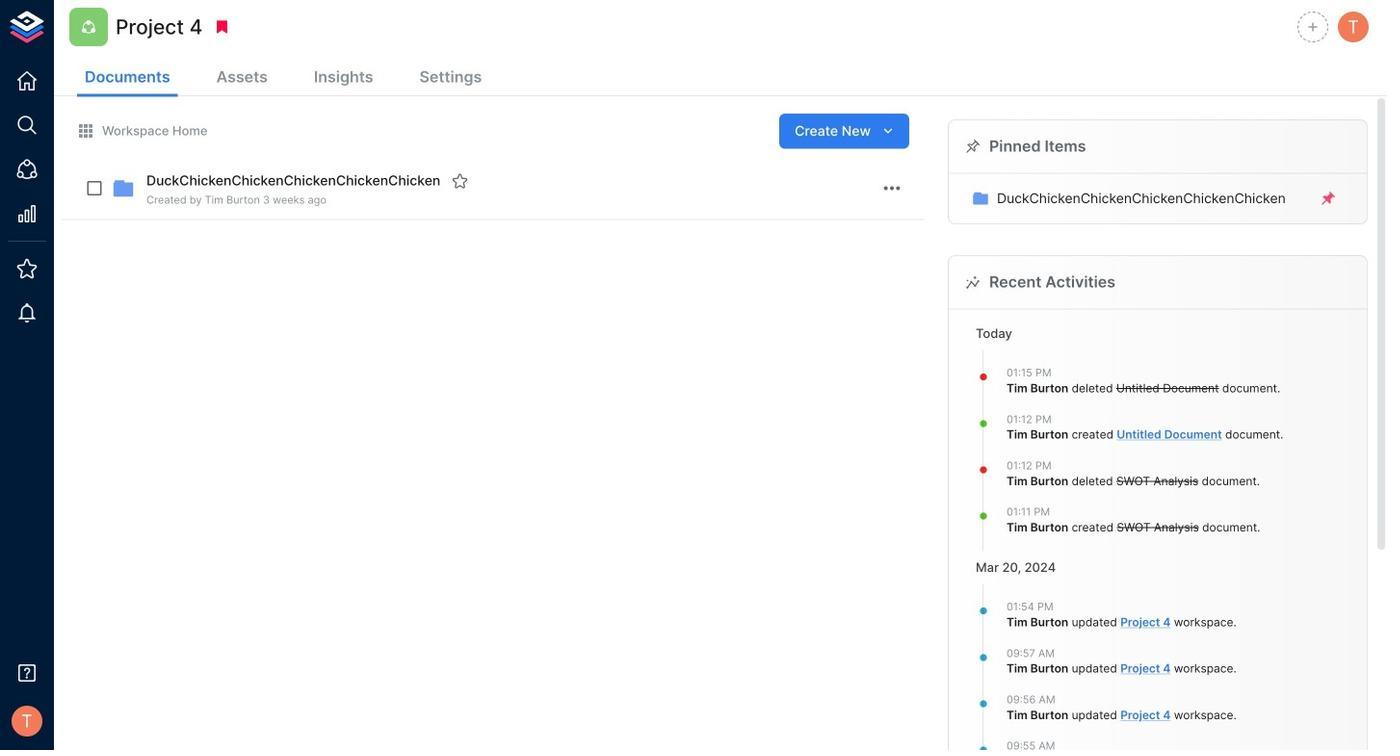 Task type: describe. For each thing, give the bounding box(es) containing it.
favorite image
[[451, 172, 469, 190]]

remove bookmark image
[[213, 18, 231, 36]]

unpin image
[[1320, 190, 1338, 207]]



Task type: vqa. For each thing, say whether or not it's contained in the screenshot.
"PROJECT PROPOSAL" DIALOG
no



